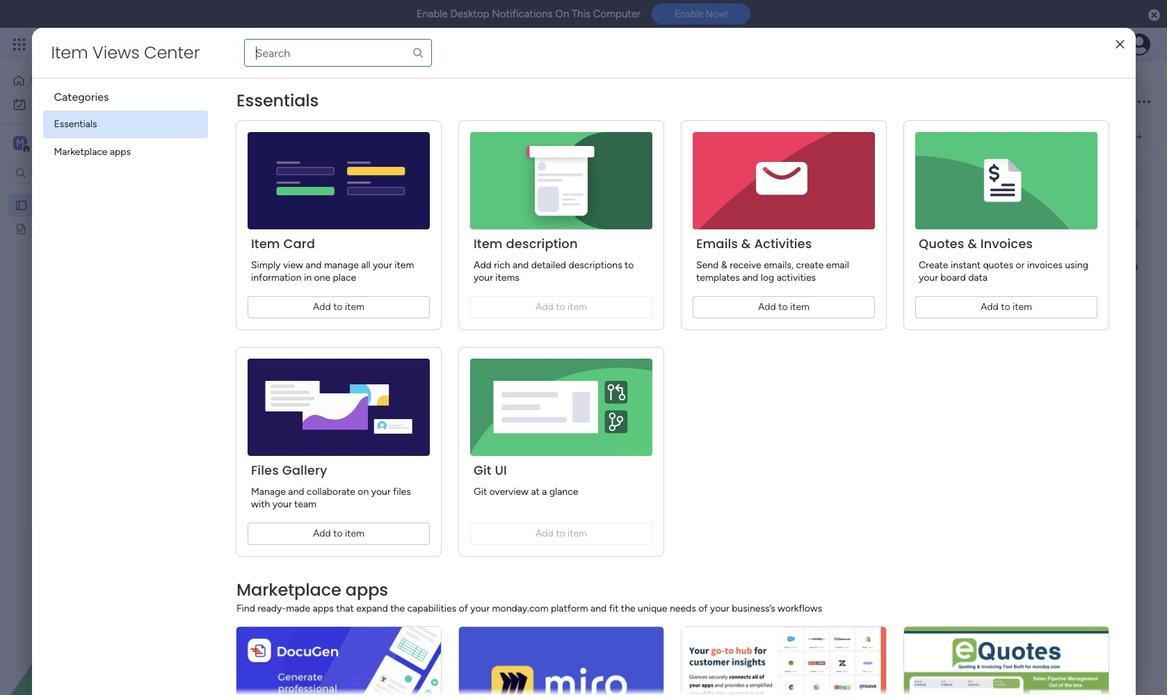 Task type: describe. For each thing, give the bounding box(es) containing it.
categories heading
[[43, 79, 208, 111]]

list box containing my first board
[[0, 190, 177, 428]]

due date down simply
[[237, 277, 274, 288]]

my first board inside list box
[[33, 199, 94, 211]]

log inside button
[[727, 218, 741, 230]]

made
[[286, 603, 310, 615]]

receive
[[729, 259, 761, 271]]

1 vertical spatial person button
[[761, 213, 822, 235]]

workspace
[[59, 136, 114, 150]]

send
[[696, 259, 718, 271]]

weekly
[[447, 247, 475, 257]]

add to item button for files gallery
[[247, 523, 429, 545]]

it
[[467, 210, 474, 223]]

marketplace for marketplace apps
[[54, 146, 107, 158]]

see more
[[634, 104, 676, 116]]

one
[[314, 272, 330, 284]]

other
[[714, 174, 740, 186]]

files for files
[[776, 131, 796, 143]]

enable now! button
[[652, 4, 751, 25]]

filter log button
[[698, 213, 758, 235]]

add inside the item description add rich and detailed descriptions to your items
[[473, 259, 491, 271]]

My first board field
[[208, 72, 364, 103]]

marketplace for marketplace apps find ready-made apps that expand the capabilities of your monday.com platform and fit the unique needs of your business's workflows
[[236, 579, 341, 602]]

data left email
[[805, 260, 824, 272]]

updates
[[718, 131, 755, 143]]

that
[[336, 603, 353, 615]]

of right type
[[290, 105, 299, 117]]

center
[[144, 41, 200, 64]]

0 vertical spatial assign
[[338, 105, 367, 117]]

enable for enable desktop notifications on this computer
[[416, 8, 448, 20]]

kendall parks image
[[1128, 33, 1150, 56]]

emails,
[[763, 259, 793, 271]]

mar 6
[[508, 277, 531, 288]]

simply
[[251, 259, 280, 271]]

automation
[[1041, 174, 1093, 185]]

0 vertical spatial 1
[[251, 210, 256, 223]]

add view image
[[1136, 132, 1142, 143]]

data down export to excel icon
[[1120, 260, 1138, 272]]

angle down image
[[747, 219, 753, 229]]

new task button
[[211, 162, 263, 184]]

2
[[484, 210, 490, 223]]

invoices
[[980, 235, 1032, 252]]

of right needs
[[698, 603, 707, 615]]

select product image
[[13, 38, 26, 51]]

and inside files gallery manage and collaborate on your files with your team
[[288, 486, 304, 498]]

activity
[[817, 131, 850, 143]]

your left files
[[371, 486, 390, 498]]

track
[[505, 105, 527, 117]]

v2 calendar view small outline image
[[415, 344, 424, 354]]

public board image for meeting notes
[[15, 222, 28, 235]]

0 horizontal spatial &
[[721, 259, 727, 271]]

enable now!
[[675, 9, 728, 20]]

workspace image
[[13, 136, 27, 151]]

done / 1
[[215, 210, 256, 223]]

kendall parks image
[[1097, 93, 1116, 111]]

person for topmost person popup button
[[381, 167, 411, 179]]

export to excel image
[[1122, 219, 1144, 230]]

views
[[93, 41, 140, 64]]

activity log button
[[806, 126, 880, 148]]

my work
[[32, 98, 69, 110]]

your inside quotes & invoices create instant quotes or invoices using your board data
[[918, 272, 938, 284]]

add for emails & activities
[[758, 301, 776, 313]]

data inside quotes & invoices create instant quotes or invoices using your board data
[[968, 272, 987, 284]]

item description add rich and detailed descriptions to your items
[[473, 235, 634, 284]]

project
[[592, 105, 624, 117]]

assign tasks
[[226, 247, 276, 257]]

add for files gallery
[[313, 528, 331, 540]]

email
[[826, 259, 849, 271]]

more
[[653, 104, 676, 116]]

meeting
[[33, 223, 69, 234]]

refresh image
[[1095, 219, 1118, 230]]

work for my
[[48, 98, 69, 110]]

your right where
[[570, 105, 590, 117]]

stuck
[[599, 210, 628, 223]]

monday work management
[[62, 36, 216, 52]]

Search for a column type search field
[[244, 39, 432, 67]]

now!
[[706, 9, 728, 20]]

information
[[251, 272, 301, 284]]

workflows
[[777, 603, 822, 615]]

of right capabilities
[[458, 603, 468, 615]]

calendar
[[299, 130, 338, 142]]

view
[[283, 259, 303, 271]]

stands.
[[626, 105, 657, 117]]

log
[[853, 131, 869, 143]]

1 horizontal spatial essentials
[[236, 89, 318, 112]]

emails & activities send & receive emails, create email templates and log activities
[[696, 235, 849, 284]]

any
[[250, 105, 265, 117]]

apps for marketplace apps
[[110, 146, 131, 158]]

1 horizontal spatial my first board
[[211, 72, 361, 103]]

on
[[555, 8, 569, 20]]

sort
[[516, 167, 534, 179]]

mar for mar 30
[[505, 344, 521, 355]]

files gallery manage and collaborate on your files with your team
[[251, 462, 410, 510]]

& for emails
[[741, 235, 751, 252]]

mar 30
[[505, 344, 534, 355]]

to for files gallery
[[333, 528, 342, 540]]

new item
[[418, 313, 458, 324]]

activities inside emails & activities send & receive emails, create email templates and log activities
[[776, 272, 816, 284]]

my work option
[[8, 93, 169, 115]]

2 horizontal spatial collect
[[1090, 260, 1118, 272]]

public board image for my first board
[[15, 198, 28, 211]]

see for see plans
[[243, 38, 260, 50]]

enable for enable now!
[[675, 9, 703, 20]]

see for see more
[[634, 104, 651, 116]]

create
[[796, 259, 823, 271]]

other activities
[[714, 174, 781, 186]]

management
[[140, 36, 216, 52]]

workspace selection element
[[13, 135, 116, 153]]

owners,
[[369, 105, 403, 117]]

mar for mar 7
[[316, 277, 332, 288]]

main for main table
[[232, 130, 253, 142]]

v2 search image
[[299, 166, 310, 181]]

v2 done deadline image
[[284, 276, 295, 289]]

meeting notes
[[33, 223, 98, 234]]

task 3
[[1029, 260, 1055, 272]]

marketplace apps
[[54, 146, 131, 158]]

due for new
[[429, 344, 445, 354]]

glance
[[549, 486, 578, 498]]

templates
[[696, 272, 739, 284]]

main for main workspace
[[32, 136, 56, 150]]

Search in workspace field
[[29, 165, 116, 181]]

quotes
[[918, 235, 964, 252]]

tasks
[[255, 247, 276, 257]]

due for set
[[429, 277, 445, 288]]

detailed
[[531, 259, 566, 271]]

first inside list box
[[48, 199, 66, 211]]

and inside emails & activities send & receive emails, create email templates and log activities
[[742, 272, 758, 284]]

enable desktop notifications on this computer
[[416, 8, 641, 20]]

due down simply
[[237, 277, 253, 288]]

date for new item
[[448, 344, 466, 354]]

add to item button for emails & activities
[[692, 296, 875, 319]]

date down simply
[[256, 277, 274, 288]]

1 the from the left
[[390, 603, 404, 615]]

notes
[[71, 223, 98, 234]]

ui
[[494, 462, 507, 479]]

item card simply view and manage all your item information in one place
[[251, 235, 414, 284]]

files
[[393, 486, 410, 498]]

new task
[[216, 167, 257, 179]]

business's
[[731, 603, 775, 615]]

my down see plans button
[[211, 72, 243, 103]]

item for item card
[[345, 301, 364, 313]]

add for quotes & invoices
[[980, 301, 998, 313]]

items
[[495, 272, 519, 284]]

set up weekly meeting
[[418, 247, 510, 257]]

set
[[418, 247, 432, 257]]

keep
[[481, 105, 502, 117]]

place
[[332, 272, 356, 284]]

board inside quotes & invoices create instant quotes or invoices using your board data
[[940, 272, 965, 284]]

your inside the item description add rich and detailed descriptions to your items
[[473, 272, 493, 284]]

kanban
[[359, 130, 391, 142]]

dapulse text column image
[[917, 259, 928, 274]]

my work link
[[8, 93, 169, 115]]

in
[[304, 272, 311, 284]]

item inside list box
[[439, 313, 458, 324]]

new for new task
[[216, 167, 237, 179]]

manage inside files gallery manage and collaborate on your files with your team
[[251, 486, 285, 498]]

item inside item card simply view and manage all your item information in one place
[[394, 259, 414, 271]]

person for the bottom person popup button
[[783, 218, 813, 230]]

activity log
[[817, 131, 869, 143]]

on inside row group
[[451, 210, 464, 223]]

dapulse close image
[[1148, 8, 1160, 22]]

new for new item
[[418, 313, 437, 324]]

your inside item card simply view and manage all your item information in one place
[[372, 259, 392, 271]]

and left keep
[[463, 105, 479, 117]]

gallery
[[282, 462, 327, 479]]

automation activity
[[1041, 174, 1127, 185]]



Task type: vqa. For each thing, say whether or not it's contained in the screenshot.
'New' to the top
yes



Task type: locate. For each thing, give the bounding box(es) containing it.
filter button
[[423, 162, 489, 184]]

& up instant
[[967, 235, 977, 252]]

1 up 'detailed'
[[545, 250, 548, 258]]

item up simply
[[251, 235, 280, 252]]

and inside item card simply view and manage all your item information in one place
[[305, 259, 321, 271]]

marketplace apps option
[[43, 138, 208, 166]]

collect right using
[[1090, 260, 1118, 272]]

0 horizontal spatial marketplace
[[54, 146, 107, 158]]

2 horizontal spatial board
[[940, 272, 965, 284]]

row group containing done
[[207, 203, 974, 677]]

your down create
[[918, 272, 938, 284]]

and down receive
[[742, 272, 758, 284]]

search image
[[411, 47, 424, 59]]

to down the quotes
[[1001, 301, 1010, 313]]

add to item for files gallery
[[313, 528, 364, 540]]

1 vertical spatial log
[[760, 272, 774, 284]]

2 git from the top
[[473, 486, 487, 498]]

my up meeting
[[33, 199, 46, 211]]

0 horizontal spatial person button
[[359, 162, 419, 184]]

a
[[542, 486, 547, 498]]

work inside option
[[48, 98, 69, 110]]

1 horizontal spatial filter
[[703, 218, 725, 230]]

data down instant
[[968, 272, 987, 284]]

essentials up the main workspace
[[54, 118, 97, 130]]

1 horizontal spatial board
[[294, 72, 361, 103]]

1 horizontal spatial &
[[741, 235, 751, 252]]

work right "monday"
[[112, 36, 137, 52]]

expand
[[356, 603, 388, 615]]

apps for marketplace apps find ready-made apps that expand the capabilities of your monday.com platform and fit the unique needs of your business's workflows
[[345, 579, 388, 602]]

see
[[243, 38, 260, 50], [634, 104, 651, 116]]

0 horizontal spatial assign
[[226, 247, 253, 257]]

or
[[1015, 259, 1024, 271]]

main inside button
[[232, 130, 253, 142]]

log
[[727, 218, 741, 230], [760, 272, 774, 284]]

due date for set up weekly meeting
[[429, 277, 466, 288]]

due date right v2 calendar view small outline icon
[[429, 344, 466, 354]]

to for item card
[[333, 301, 342, 313]]

0 horizontal spatial board
[[68, 199, 94, 211]]

team
[[294, 499, 316, 510]]

item for item description add rich and detailed descriptions to your items
[[473, 235, 502, 252]]

& for quotes
[[967, 235, 977, 252]]

mar left 6
[[508, 277, 524, 288]]

item for quotes & invoices
[[1012, 301, 1032, 313]]

descriptions
[[568, 259, 622, 271]]

and up mar 6
[[512, 259, 528, 271]]

1 horizontal spatial log
[[760, 272, 774, 284]]

my down home
[[32, 98, 45, 110]]

/ left the 2
[[476, 210, 481, 223]]

0 vertical spatial apps
[[110, 146, 131, 158]]

0 horizontal spatial essentials
[[54, 118, 97, 130]]

person
[[381, 167, 411, 179], [783, 218, 813, 230]]

task
[[239, 167, 257, 179]]

1 horizontal spatial manage
[[251, 486, 285, 498]]

computer
[[593, 8, 641, 20]]

3
[[1050, 260, 1055, 272]]

type
[[268, 105, 288, 117]]

2 horizontal spatial collect data
[[1090, 260, 1138, 272]]

emails
[[696, 235, 738, 252]]

monday
[[62, 36, 110, 52]]

to
[[624, 259, 634, 271], [333, 301, 342, 313], [778, 301, 787, 313], [1001, 301, 1010, 313], [333, 528, 342, 540]]

your left business's
[[710, 603, 729, 615]]

& up templates
[[721, 259, 727, 271]]

add to item down emails,
[[758, 301, 809, 313]]

date for set up weekly meeting
[[448, 277, 466, 288]]

1 horizontal spatial on
[[451, 210, 464, 223]]

1 vertical spatial apps
[[345, 579, 388, 602]]

item for item card simply view and manage all your item information in one place
[[251, 235, 280, 252]]

add for item card
[[313, 301, 331, 313]]

work down home
[[48, 98, 69, 110]]

files
[[776, 131, 796, 143], [251, 462, 279, 479]]

to for emails & activities
[[778, 301, 787, 313]]

None field
[[692, 94, 1090, 112]]

item down or
[[1012, 301, 1032, 313]]

2 the from the left
[[621, 603, 635, 615]]

this
[[572, 8, 591, 20]]

main right workspace image
[[32, 136, 56, 150]]

marketplace inside option
[[54, 146, 107, 158]]

manage up with
[[251, 486, 285, 498]]

0 horizontal spatial work
[[48, 98, 69, 110]]

enable inside enable now! button
[[675, 9, 703, 20]]

essentials option
[[43, 111, 208, 138]]

filter for filter
[[446, 167, 468, 179]]

first up type
[[249, 72, 289, 103]]

0 vertical spatial person button
[[359, 162, 419, 184]]

lottie animation image
[[0, 555, 177, 695]]

all
[[361, 259, 370, 271]]

filter up emails
[[703, 218, 725, 230]]

project.
[[302, 105, 335, 117]]

0 vertical spatial filter
[[446, 167, 468, 179]]

manage any type of project. assign owners, set timelines and keep track of where your project stands.
[[213, 105, 657, 117]]

home
[[31, 74, 57, 86]]

v2 overdue deadline image
[[476, 276, 487, 289]]

angle down image
[[269, 168, 276, 179]]

0 horizontal spatial collect
[[610, 247, 639, 257]]

enable left desktop
[[416, 8, 448, 20]]

to inside the item description add rich and detailed descriptions to your items
[[624, 259, 634, 271]]

0 horizontal spatial log
[[727, 218, 741, 230]]

add down the quotes
[[980, 301, 998, 313]]

add up v2 overdue deadline icon
[[473, 259, 491, 271]]

meeting
[[477, 247, 510, 257]]

collect up descriptions
[[610, 247, 639, 257]]

1 horizontal spatial collect data
[[773, 260, 824, 272]]

see left "plans"
[[243, 38, 260, 50]]

to down emails,
[[778, 301, 787, 313]]

table
[[256, 130, 278, 142]]

the right expand
[[390, 603, 404, 615]]

1 horizontal spatial marketplace
[[236, 579, 341, 602]]

due right v2 calendar view small outline icon
[[429, 344, 445, 354]]

public board image down workspace image
[[15, 198, 28, 211]]

item for item views center
[[51, 41, 88, 64]]

2 horizontal spatial apps
[[345, 579, 388, 602]]

to down collaborate
[[333, 528, 342, 540]]

filter inside popup button
[[446, 167, 468, 179]]

0 vertical spatial work
[[112, 36, 137, 52]]

0 vertical spatial log
[[727, 218, 741, 230]]

0 vertical spatial board
[[294, 72, 361, 103]]

date down new item
[[448, 344, 466, 354]]

1 git from the top
[[473, 462, 491, 479]]

and up team
[[288, 486, 304, 498]]

0 vertical spatial new
[[216, 167, 237, 179]]

&
[[741, 235, 751, 252], [967, 235, 977, 252], [721, 259, 727, 271]]

your right 'all'
[[372, 259, 392, 271]]

board down name
[[940, 272, 965, 284]]

0 vertical spatial essentials
[[236, 89, 318, 112]]

desktop
[[450, 8, 489, 20]]

1 horizontal spatial /
[[476, 210, 481, 223]]

create
[[918, 259, 948, 271]]

calendar button
[[289, 125, 349, 147]]

show board description image
[[370, 81, 387, 95]]

& inside quotes & invoices create instant quotes or invoices using your board data
[[967, 235, 977, 252]]

1 horizontal spatial assign
[[338, 105, 367, 117]]

activities
[[754, 235, 812, 252]]

main inside 'workspace selection' element
[[32, 136, 56, 150]]

add to item down 7
[[313, 301, 364, 313]]

ready-
[[257, 603, 286, 615]]

2 / from the left
[[476, 210, 481, 223]]

to for quotes & invoices
[[1001, 301, 1010, 313]]

add to item button
[[247, 296, 429, 319], [692, 296, 875, 319], [915, 296, 1097, 319], [247, 523, 429, 545]]

first
[[249, 72, 289, 103], [48, 199, 66, 211]]

0 vertical spatial my first board
[[211, 72, 361, 103]]

categories
[[54, 90, 109, 104]]

0 vertical spatial git
[[473, 462, 491, 479]]

main table
[[232, 130, 278, 142]]

files inside button
[[776, 131, 796, 143]]

new inside row group
[[418, 313, 437, 324]]

1 vertical spatial person
[[783, 218, 813, 230]]

1 vertical spatial first
[[48, 199, 66, 211]]

item up home link
[[51, 41, 88, 64]]

work for monday
[[112, 36, 137, 52]]

and inside the item description add rich and detailed descriptions to your items
[[512, 259, 528, 271]]

collect data inside row group
[[610, 247, 659, 257]]

mar for mar 6
[[508, 277, 524, 288]]

0 horizontal spatial first
[[48, 199, 66, 211]]

1 vertical spatial git
[[473, 486, 487, 498]]

add to item button for quotes & invoices
[[915, 296, 1097, 319]]

1 horizontal spatial apps
[[312, 603, 333, 615]]

1 horizontal spatial the
[[621, 603, 635, 615]]

2 vertical spatial board
[[940, 272, 965, 284]]

0 horizontal spatial see
[[243, 38, 260, 50]]

0 horizontal spatial manage
[[213, 105, 247, 117]]

files up with
[[251, 462, 279, 479]]

1 vertical spatial marketplace
[[236, 579, 341, 602]]

list box inside row group
[[410, 233, 574, 367]]

0 vertical spatial person
[[381, 167, 411, 179]]

1 vertical spatial manage
[[251, 486, 285, 498]]

1 horizontal spatial list box
[[410, 233, 574, 367]]

git
[[473, 462, 491, 479], [473, 486, 487, 498]]

1 vertical spatial 1
[[545, 250, 548, 258]]

add to item button down the quotes
[[915, 296, 1097, 319]]

see left more
[[634, 104, 651, 116]]

to down 7
[[333, 301, 342, 313]]

instant
[[950, 259, 980, 271]]

find
[[236, 603, 255, 615]]

working on it / 2
[[407, 210, 490, 223]]

item down up
[[439, 313, 458, 324]]

set
[[405, 105, 419, 117]]

0 vertical spatial on
[[451, 210, 464, 223]]

notifications
[[492, 8, 553, 20]]

1 right done
[[251, 210, 256, 223]]

your right with
[[272, 499, 292, 510]]

list box
[[0, 190, 177, 428], [410, 233, 574, 367]]

item right 'all'
[[394, 259, 414, 271]]

apps left that
[[312, 603, 333, 615]]

1 vertical spatial assign
[[226, 247, 253, 257]]

0 horizontal spatial 1
[[251, 210, 256, 223]]

0 horizontal spatial new
[[216, 167, 237, 179]]

and up "in"
[[305, 259, 321, 271]]

0 horizontal spatial enable
[[416, 8, 448, 20]]

your left items
[[473, 272, 493, 284]]

& down angle down image at the top
[[741, 235, 751, 252]]

platform
[[550, 603, 588, 615]]

2 horizontal spatial &
[[967, 235, 977, 252]]

0 horizontal spatial the
[[390, 603, 404, 615]]

arrow down image
[[473, 165, 489, 182]]

collect data
[[610, 247, 659, 257], [773, 260, 824, 272], [1090, 260, 1138, 272]]

using
[[1065, 259, 1088, 271]]

main left table
[[232, 130, 253, 142]]

1 vertical spatial on
[[357, 486, 368, 498]]

1 vertical spatial my first board
[[33, 199, 94, 211]]

assign inside row group
[[226, 247, 253, 257]]

apps inside option
[[110, 146, 131, 158]]

files left activity
[[776, 131, 796, 143]]

public board image
[[15, 198, 28, 211], [15, 222, 28, 235]]

1 horizontal spatial see
[[634, 104, 651, 116]]

person up activities
[[783, 218, 813, 230]]

and inside marketplace apps find ready-made apps that expand the capabilities of your monday.com platform and fit the unique needs of your business's workflows
[[590, 603, 606, 615]]

essentials inside option
[[54, 118, 97, 130]]

log left angle down image at the top
[[727, 218, 741, 230]]

data left emails
[[641, 247, 659, 257]]

1 vertical spatial public board image
[[15, 222, 28, 235]]

collect down activities
[[773, 260, 803, 272]]

activities
[[742, 174, 781, 186], [776, 272, 816, 284]]

1 horizontal spatial work
[[112, 36, 137, 52]]

item for emails & activities
[[790, 301, 809, 313]]

plans
[[262, 38, 285, 50]]

0 horizontal spatial my first board
[[33, 199, 94, 211]]

1 horizontal spatial 1
[[545, 250, 548, 258]]

0 horizontal spatial files
[[251, 462, 279, 479]]

manage
[[213, 105, 247, 117], [251, 486, 285, 498]]

0 horizontal spatial list box
[[0, 190, 177, 428]]

git left ui at the bottom of page
[[473, 462, 491, 479]]

files inside files gallery manage and collaborate on your files with your team
[[251, 462, 279, 479]]

1 vertical spatial filter
[[703, 218, 725, 230]]

item inside item card simply view and manage all your item information in one place
[[251, 235, 280, 252]]

due
[[237, 277, 253, 288], [429, 277, 445, 288], [429, 344, 445, 354]]

see inside button
[[243, 38, 260, 50]]

m
[[16, 137, 24, 149]]

to right descriptions
[[624, 259, 634, 271]]

0 vertical spatial activities
[[742, 174, 781, 186]]

close image
[[697, 78, 705, 89]]

dapulse x slim image
[[1116, 39, 1124, 50]]

1 horizontal spatial person
[[783, 218, 813, 230]]

0 horizontal spatial apps
[[110, 146, 131, 158]]

log inside emails & activities send & receive emails, create email templates and log activities
[[760, 272, 774, 284]]

filter inside button
[[703, 218, 725, 230]]

1 horizontal spatial first
[[249, 72, 289, 103]]

board up project. on the top left of the page
[[294, 72, 361, 103]]

due date for new item
[[429, 344, 466, 354]]

my first board
[[211, 72, 361, 103], [33, 199, 94, 211]]

1 vertical spatial work
[[48, 98, 69, 110]]

1 public board image from the top
[[15, 198, 28, 211]]

add to item button for item card
[[247, 296, 429, 319]]

date
[[256, 277, 274, 288], [448, 277, 466, 288], [448, 344, 466, 354]]

monday.com
[[492, 603, 548, 615]]

categories list box
[[43, 79, 219, 166]]

timelines
[[421, 105, 461, 117]]

1 vertical spatial activities
[[776, 272, 816, 284]]

home option
[[8, 70, 169, 92]]

1 vertical spatial new
[[418, 313, 437, 324]]

filter log
[[703, 218, 741, 230]]

assign right project. on the top left of the page
[[338, 105, 367, 117]]

1 vertical spatial board
[[68, 199, 94, 211]]

0 horizontal spatial main
[[32, 136, 56, 150]]

on inside files gallery manage and collaborate on your files with your team
[[357, 486, 368, 498]]

0 horizontal spatial filter
[[446, 167, 468, 179]]

person button down kanban button on the top left of page
[[359, 162, 419, 184]]

1 vertical spatial essentials
[[54, 118, 97, 130]]

files for files gallery manage and collaborate on your files with your team
[[251, 462, 279, 479]]

marketplace inside marketplace apps find ready-made apps that expand the capabilities of your monday.com platform and fit the unique needs of your business's workflows
[[236, 579, 341, 602]]

add down team
[[313, 528, 331, 540]]

of right track
[[529, 105, 538, 117]]

0 vertical spatial first
[[249, 72, 289, 103]]

6
[[526, 277, 531, 288]]

log down emails,
[[760, 272, 774, 284]]

1
[[251, 210, 256, 223], [545, 250, 548, 258]]

home link
[[8, 70, 169, 92]]

1 horizontal spatial files
[[776, 131, 796, 143]]

task
[[1029, 260, 1048, 272]]

0 horizontal spatial collect data
[[610, 247, 659, 257]]

enable
[[416, 8, 448, 20], [675, 9, 703, 20]]

item down collaborate
[[345, 528, 364, 540]]

on right collaborate
[[357, 486, 368, 498]]

30
[[523, 344, 534, 355]]

add to item button down emails,
[[692, 296, 875, 319]]

item for files gallery
[[345, 528, 364, 540]]

assign
[[338, 105, 367, 117], [226, 247, 253, 257]]

add to item down collaborate
[[313, 528, 364, 540]]

new inside button
[[216, 167, 237, 179]]

None search field
[[244, 39, 432, 67]]

apps down essentials option
[[110, 146, 131, 158]]

0 vertical spatial public board image
[[15, 198, 28, 211]]

and left the fit at the right of the page
[[590, 603, 606, 615]]

collect inside row group
[[610, 247, 639, 257]]

collect data down activities
[[773, 260, 824, 272]]

item down create
[[790, 301, 809, 313]]

filter left arrow down icon
[[446, 167, 468, 179]]

git left overview
[[473, 486, 487, 498]]

0 vertical spatial see
[[243, 38, 260, 50]]

collaborate
[[306, 486, 355, 498]]

where
[[541, 105, 568, 117]]

invoices
[[1027, 259, 1062, 271]]

1 / from the left
[[244, 210, 249, 223]]

person down kanban button on the top left of page
[[381, 167, 411, 179]]

the right the fit at the right of the page
[[621, 603, 635, 615]]

marketplace up search in workspace field
[[54, 146, 107, 158]]

add view image
[[456, 131, 462, 142]]

files button
[[766, 126, 806, 148]]

1 vertical spatial see
[[634, 104, 651, 116]]

your left monday.com
[[470, 603, 489, 615]]

0 vertical spatial files
[[776, 131, 796, 143]]

filter for filter log
[[703, 218, 725, 230]]

add to favorites image
[[394, 80, 408, 94]]

main workspace
[[32, 136, 114, 150]]

0 horizontal spatial /
[[244, 210, 249, 223]]

7
[[334, 277, 339, 288]]

add to item for quotes & invoices
[[980, 301, 1032, 313]]

item inside the item description add rich and detailed descriptions to your items
[[473, 235, 502, 252]]

help
[[1108, 660, 1133, 674]]

work
[[112, 36, 137, 52], [48, 98, 69, 110]]

due down up
[[429, 277, 445, 288]]

essentials
[[236, 89, 318, 112], [54, 118, 97, 130]]

list box containing set up weekly meeting
[[410, 233, 574, 367]]

1 horizontal spatial collect
[[773, 260, 803, 272]]

add to item for emails & activities
[[758, 301, 809, 313]]

1 horizontal spatial enable
[[675, 9, 703, 20]]

option
[[0, 192, 177, 195]]

see plans
[[243, 38, 285, 50]]

activity
[[1095, 174, 1127, 185]]

add to item button down collaborate
[[247, 523, 429, 545]]

1 horizontal spatial new
[[418, 313, 437, 324]]

1 horizontal spatial person button
[[761, 213, 822, 235]]

row group
[[207, 203, 974, 677]]

2 public board image from the top
[[15, 222, 28, 235]]

lottie animation element
[[0, 555, 177, 695]]

Search field
[[310, 164, 351, 183]]

1 horizontal spatial main
[[232, 130, 253, 142]]

new up v2 calendar view small outline icon
[[418, 313, 437, 324]]

my inside option
[[32, 98, 45, 110]]

collect data right using
[[1090, 260, 1138, 272]]

board up "notes"
[[68, 199, 94, 211]]

item up rich
[[473, 235, 502, 252]]

0 horizontal spatial person
[[381, 167, 411, 179]]

add to item for item card
[[313, 301, 364, 313]]

0 vertical spatial manage
[[213, 105, 247, 117]]

new left task
[[216, 167, 237, 179]]

person button right angle down image at the top
[[761, 213, 822, 235]]

automation activity button
[[1036, 169, 1133, 191]]

item down the place
[[345, 301, 364, 313]]

see more link
[[633, 104, 677, 118]]

apps up expand
[[345, 579, 388, 602]]

1 vertical spatial files
[[251, 462, 279, 479]]

2 vertical spatial apps
[[312, 603, 333, 615]]

activities right the other
[[742, 174, 781, 186]]

0 horizontal spatial on
[[357, 486, 368, 498]]



